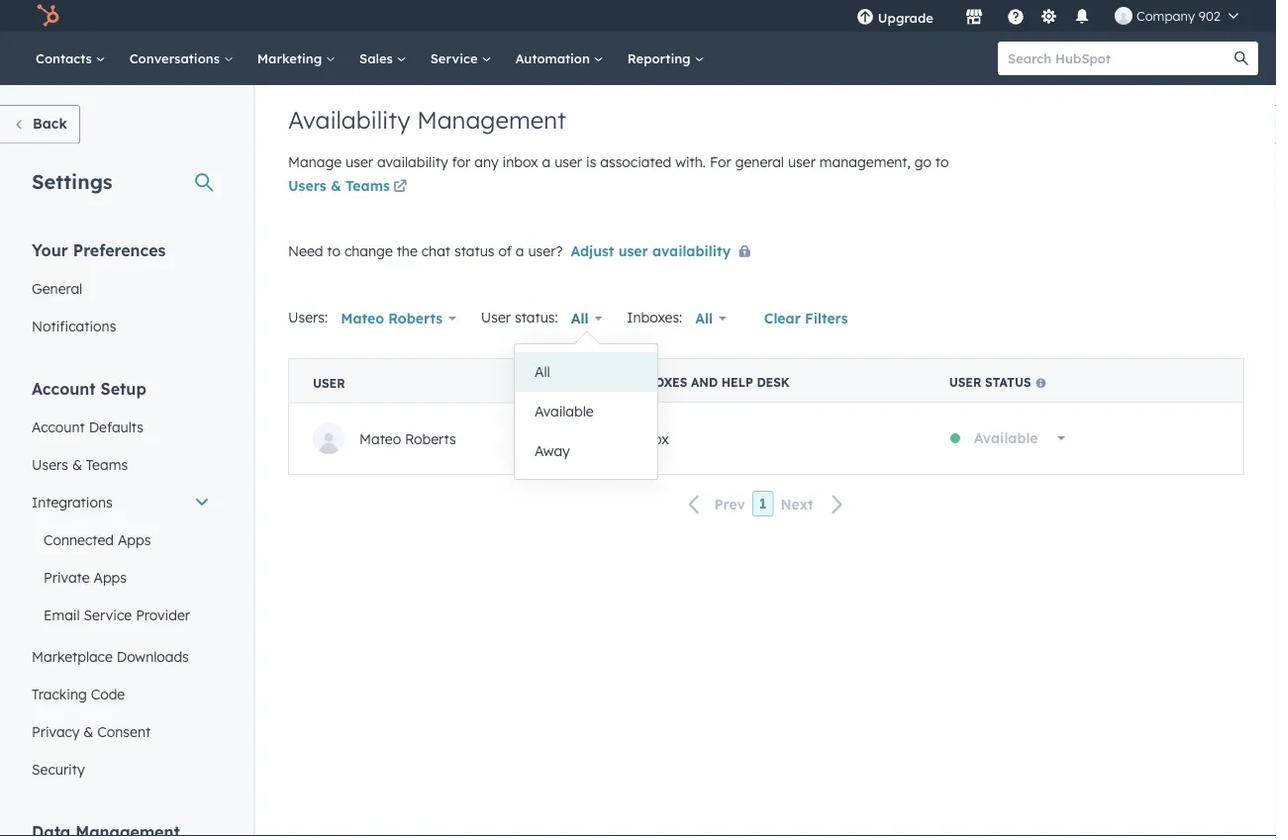 Task type: locate. For each thing, give the bounding box(es) containing it.
status
[[985, 375, 1031, 390]]

manage
[[288, 153, 342, 171]]

service down private apps link on the bottom
[[84, 606, 132, 624]]

1 horizontal spatial &
[[83, 723, 93, 741]]

availability down availability management
[[377, 153, 448, 171]]

mateo
[[341, 310, 384, 327], [359, 430, 401, 447]]

marketplace downloads link
[[20, 638, 222, 676]]

mateo roberts button
[[328, 299, 469, 339]]

all button
[[558, 299, 615, 339], [682, 299, 739, 339]]

users & teams link down the manage
[[288, 176, 411, 200]]

email
[[44, 606, 80, 624]]

account inside 'account defaults' link
[[32, 418, 85, 436]]

1 vertical spatial users & teams
[[32, 456, 128, 473]]

0 horizontal spatial availability
[[377, 153, 448, 171]]

and
[[691, 375, 718, 390]]

a right inbox
[[542, 153, 551, 171]]

management,
[[820, 153, 911, 171]]

account for account setup
[[32, 379, 96, 399]]

mateo roberts image
[[1115, 7, 1133, 25]]

user left status on the right
[[949, 375, 982, 390]]

teams inside account setup element
[[86, 456, 128, 473]]

users & teams inside account setup element
[[32, 456, 128, 473]]

go
[[914, 153, 932, 171]]

account setup element
[[20, 378, 222, 789]]

users & teams down the manage
[[288, 177, 390, 195]]

consent
[[97, 723, 151, 741]]

1 vertical spatial mateo
[[359, 430, 401, 447]]

availability
[[288, 105, 410, 135]]

0 vertical spatial mateo
[[341, 310, 384, 327]]

general
[[735, 153, 784, 171]]

users & teams link
[[288, 176, 411, 200], [20, 446, 222, 484]]

general link
[[20, 270, 222, 307]]

& down the manage
[[331, 177, 341, 195]]

0 vertical spatial roberts
[[388, 310, 443, 327]]

available down status on the right
[[974, 430, 1038, 447]]

1 horizontal spatial users & teams link
[[288, 176, 411, 200]]

0 vertical spatial a
[[542, 153, 551, 171]]

user for user status
[[949, 375, 982, 390]]

service inside account setup element
[[84, 606, 132, 624]]

user
[[949, 375, 982, 390], [313, 375, 345, 390]]

apps down integrations button
[[118, 531, 151, 549]]

1 vertical spatial a
[[516, 242, 524, 259]]

1 vertical spatial account
[[32, 418, 85, 436]]

teams down defaults
[[86, 456, 128, 473]]

available inside popup button
[[974, 430, 1038, 447]]

menu
[[842, 0, 1252, 32]]

all down the status:
[[535, 363, 550, 381]]

to right go
[[936, 153, 949, 171]]

status:
[[515, 309, 558, 326]]

settings image
[[1040, 8, 1058, 26]]

next
[[781, 495, 813, 513]]

tracking code
[[32, 686, 125, 703]]

upgrade image
[[856, 9, 874, 27]]

1 horizontal spatial user
[[949, 375, 982, 390]]

&
[[331, 177, 341, 195], [72, 456, 82, 473], [83, 723, 93, 741]]

all button up inboxes and help desk
[[682, 299, 739, 339]]

all right the status:
[[571, 310, 589, 327]]

2 horizontal spatial all
[[695, 310, 713, 327]]

1 account from the top
[[32, 379, 96, 399]]

0 horizontal spatial users & teams
[[32, 456, 128, 473]]

2 user from the left
[[313, 375, 345, 390]]

service link
[[418, 32, 503, 85]]

users:
[[288, 309, 328, 326]]

0 vertical spatial account
[[32, 379, 96, 399]]

list box
[[515, 345, 657, 479]]

0 vertical spatial availability
[[377, 153, 448, 171]]

1
[[759, 495, 767, 513]]

users & teams up integrations
[[32, 456, 128, 473]]

users & teams for availability
[[288, 177, 390, 195]]

1 horizontal spatial available
[[974, 430, 1038, 447]]

1 vertical spatial &
[[72, 456, 82, 473]]

1 vertical spatial service
[[84, 606, 132, 624]]

users & teams link down defaults
[[20, 446, 222, 484]]

1 vertical spatial available
[[974, 430, 1038, 447]]

settings
[[32, 169, 112, 194]]

marketing link
[[245, 32, 348, 85]]

setup
[[101, 379, 146, 399]]

user right general
[[788, 153, 816, 171]]

user for user
[[313, 375, 345, 390]]

users & teams
[[288, 177, 390, 195], [32, 456, 128, 473]]

all
[[571, 310, 589, 327], [695, 310, 713, 327], [535, 363, 550, 381]]

user status
[[949, 375, 1031, 390]]

user right adjust on the left top of page
[[618, 242, 648, 259]]

users down the manage
[[288, 177, 326, 195]]

0 vertical spatial users & teams
[[288, 177, 390, 195]]

apps
[[118, 531, 151, 549], [94, 569, 127, 586]]

0 vertical spatial mateo roberts
[[341, 310, 443, 327]]

1 vertical spatial users
[[32, 456, 68, 473]]

0 vertical spatial to
[[936, 153, 949, 171]]

user
[[346, 153, 373, 171], [555, 153, 582, 171], [788, 153, 816, 171], [618, 242, 648, 259]]

account
[[32, 379, 96, 399], [32, 418, 85, 436]]

availability
[[377, 153, 448, 171], [652, 242, 731, 259]]

users & teams link for account
[[20, 446, 222, 484]]

clear
[[764, 310, 801, 327]]

all inside button
[[535, 363, 550, 381]]

0 horizontal spatial available
[[535, 403, 594, 420]]

1 button
[[752, 491, 774, 517]]

1 horizontal spatial to
[[936, 153, 949, 171]]

private
[[44, 569, 90, 586]]

1 horizontal spatial service
[[430, 50, 482, 66]]

0 horizontal spatial service
[[84, 606, 132, 624]]

2 account from the top
[[32, 418, 85, 436]]

1 vertical spatial to
[[327, 242, 341, 259]]

account up account defaults
[[32, 379, 96, 399]]

adjust
[[571, 242, 614, 259]]

user down users:
[[313, 375, 345, 390]]

apps up email service provider
[[94, 569, 127, 586]]

a
[[542, 153, 551, 171], [516, 242, 524, 259]]

2 vertical spatial &
[[83, 723, 93, 741]]

1 horizontal spatial all
[[571, 310, 589, 327]]

users inside account setup element
[[32, 456, 68, 473]]

your preferences
[[32, 240, 166, 260]]

0 vertical spatial &
[[331, 177, 341, 195]]

0 horizontal spatial all button
[[558, 299, 615, 339]]

security link
[[20, 751, 222, 789]]

2 all button from the left
[[682, 299, 739, 339]]

2 horizontal spatial &
[[331, 177, 341, 195]]

all button up all button at the top of page
[[558, 299, 615, 339]]

inboxes and help desk
[[631, 375, 790, 390]]

privacy
[[32, 723, 80, 741]]

users
[[288, 177, 326, 195], [32, 456, 68, 473]]

menu containing company 902
[[842, 0, 1252, 32]]

1 horizontal spatial users & teams
[[288, 177, 390, 195]]

users up integrations
[[32, 456, 68, 473]]

teams up change
[[345, 177, 390, 195]]

conversations
[[129, 50, 224, 66]]

0 vertical spatial teams
[[345, 177, 390, 195]]

contacts link
[[24, 32, 118, 85]]

service up availability management
[[430, 50, 482, 66]]

1 horizontal spatial users
[[288, 177, 326, 195]]

users & teams for account
[[32, 456, 128, 473]]

1 horizontal spatial teams
[[345, 177, 390, 195]]

1 vertical spatial users & teams link
[[20, 446, 222, 484]]

0 horizontal spatial teams
[[86, 456, 128, 473]]

2 link opens in a new window image from the top
[[393, 181, 407, 195]]

hubspot link
[[24, 4, 74, 28]]

service
[[430, 50, 482, 66], [84, 606, 132, 624]]

& right privacy on the bottom of the page
[[83, 723, 93, 741]]

available up away
[[535, 403, 594, 420]]

account down account setup
[[32, 418, 85, 436]]

0 horizontal spatial all
[[535, 363, 550, 381]]

1 vertical spatial apps
[[94, 569, 127, 586]]

availability inside button
[[652, 242, 731, 259]]

prev
[[714, 495, 745, 513]]

available inside button
[[535, 403, 594, 420]]

search image
[[1235, 51, 1249, 65]]

conversations link
[[118, 32, 245, 85]]

1 vertical spatial roberts
[[405, 430, 456, 447]]

0 horizontal spatial user
[[313, 375, 345, 390]]

list box containing all
[[515, 345, 657, 479]]

marketplaces button
[[953, 0, 995, 32]]

availability up inboxes:
[[652, 242, 731, 259]]

0 vertical spatial users & teams link
[[288, 176, 411, 200]]

& up integrations
[[72, 456, 82, 473]]

1 horizontal spatial availability
[[652, 242, 731, 259]]

to right need
[[327, 242, 341, 259]]

1 vertical spatial teams
[[86, 456, 128, 473]]

clear filters
[[764, 310, 848, 327]]

inboxes:
[[627, 309, 682, 326]]

integrations
[[32, 494, 113, 511]]

1 all button from the left
[[558, 299, 615, 339]]

inbox
[[631, 430, 669, 447]]

apps for private apps
[[94, 569, 127, 586]]

0 vertical spatial available
[[535, 403, 594, 420]]

0 horizontal spatial users
[[32, 456, 68, 473]]

0 horizontal spatial &
[[72, 456, 82, 473]]

0 horizontal spatial users & teams link
[[20, 446, 222, 484]]

account defaults link
[[20, 408, 222, 446]]

1 horizontal spatial all button
[[682, 299, 739, 339]]

user?
[[528, 242, 563, 259]]

code
[[91, 686, 125, 703]]

user down availability
[[346, 153, 373, 171]]

defaults
[[89, 418, 144, 436]]

inbox
[[503, 153, 538, 171]]

a right of
[[516, 242, 524, 259]]

privacy & consent
[[32, 723, 151, 741]]

all right inboxes:
[[695, 310, 713, 327]]

back link
[[0, 105, 80, 144]]

1 vertical spatial availability
[[652, 242, 731, 259]]

notifications button
[[1065, 0, 1099, 32]]

Search HubSpot search field
[[998, 42, 1241, 75]]

0 vertical spatial users
[[288, 177, 326, 195]]

0 vertical spatial apps
[[118, 531, 151, 549]]

1 user from the left
[[949, 375, 982, 390]]

link opens in a new window image
[[393, 176, 407, 200], [393, 181, 407, 195]]



Task type: describe. For each thing, give the bounding box(es) containing it.
settings link
[[1037, 5, 1061, 26]]

user
[[481, 309, 511, 326]]

inboxes
[[631, 375, 687, 390]]

0 horizontal spatial a
[[516, 242, 524, 259]]

all for inboxes:
[[695, 310, 713, 327]]

notifications
[[32, 317, 116, 335]]

help
[[722, 375, 753, 390]]

all button for inboxes:
[[682, 299, 739, 339]]

all button for user status:
[[558, 299, 615, 339]]

hubspot image
[[36, 4, 59, 28]]

company 902 button
[[1103, 0, 1251, 32]]

for
[[452, 153, 471, 171]]

& for account
[[72, 456, 82, 473]]

all button
[[515, 352, 657, 392]]

integrations button
[[20, 484, 222, 521]]

email service provider link
[[20, 597, 222, 634]]

reporting
[[627, 50, 695, 66]]

marketing
[[257, 50, 326, 66]]

management
[[417, 105, 566, 135]]

automation link
[[503, 32, 616, 85]]

available button
[[961, 419, 1078, 458]]

teams for availability
[[345, 177, 390, 195]]

0 horizontal spatial to
[[327, 242, 341, 259]]

private apps link
[[20, 559, 222, 597]]

1 vertical spatial mateo roberts
[[359, 430, 456, 447]]

status
[[454, 242, 495, 259]]

& for availability
[[331, 177, 341, 195]]

notifications link
[[20, 307, 222, 345]]

email service provider
[[44, 606, 190, 624]]

contacts
[[36, 50, 96, 66]]

0 vertical spatial service
[[430, 50, 482, 66]]

marketplaces image
[[965, 9, 983, 27]]

preferences
[[73, 240, 166, 260]]

provider
[[136, 606, 190, 624]]

with.
[[675, 153, 706, 171]]

your
[[32, 240, 68, 260]]

account setup
[[32, 379, 146, 399]]

adjust user availability
[[571, 242, 731, 259]]

users for account setup
[[32, 456, 68, 473]]

help image
[[1007, 9, 1025, 27]]

downloads
[[117, 648, 189, 665]]

902
[[1199, 7, 1221, 24]]

marketplace
[[32, 648, 113, 665]]

back
[[33, 115, 67, 132]]

chat
[[422, 242, 451, 259]]

away
[[535, 443, 570, 460]]

security
[[32, 761, 85, 778]]

1 horizontal spatial a
[[542, 153, 551, 171]]

users & teams link for availability
[[288, 176, 411, 200]]

mateo inside popup button
[[341, 310, 384, 327]]

privacy & consent link
[[20, 713, 222, 751]]

account defaults
[[32, 418, 144, 436]]

availability for manage
[[377, 153, 448, 171]]

available button
[[515, 392, 657, 432]]

general
[[32, 280, 82, 297]]

all for user status:
[[571, 310, 589, 327]]

user status:
[[481, 309, 558, 326]]

manage user availability for any inbox a user is associated with. for general user management, go to
[[288, 153, 949, 171]]

user left 'is'
[[555, 153, 582, 171]]

your preferences element
[[20, 239, 222, 345]]

sales
[[359, 50, 397, 66]]

connected apps link
[[20, 521, 222, 559]]

private apps
[[44, 569, 127, 586]]

is
[[586, 153, 596, 171]]

prev button
[[677, 491, 752, 517]]

automation
[[515, 50, 594, 66]]

upgrade
[[878, 9, 934, 26]]

pagination navigation
[[288, 491, 1245, 517]]

tracking
[[32, 686, 87, 703]]

next button
[[774, 491, 856, 517]]

mateo roberts inside popup button
[[341, 310, 443, 327]]

connected
[[44, 531, 114, 549]]

for
[[710, 153, 731, 171]]

of
[[498, 242, 512, 259]]

help button
[[999, 0, 1033, 32]]

adjust user availability button
[[571, 239, 759, 264]]

marketplace downloads
[[32, 648, 189, 665]]

user inside button
[[618, 242, 648, 259]]

associated
[[600, 153, 672, 171]]

reporting link
[[616, 32, 716, 85]]

notifications image
[[1073, 9, 1091, 27]]

need to change the chat status of a user?
[[288, 242, 563, 259]]

availability management
[[288, 105, 566, 135]]

away button
[[515, 432, 657, 471]]

teams for account
[[86, 456, 128, 473]]

users for availability management
[[288, 177, 326, 195]]

need
[[288, 242, 323, 259]]

availability for adjust
[[652, 242, 731, 259]]

search button
[[1225, 42, 1258, 75]]

account for account defaults
[[32, 418, 85, 436]]

roberts inside popup button
[[388, 310, 443, 327]]

company 902
[[1137, 7, 1221, 24]]

tracking code link
[[20, 676, 222, 713]]

apps for connected apps
[[118, 531, 151, 549]]

change
[[344, 242, 393, 259]]

connected apps
[[44, 531, 151, 549]]

the
[[397, 242, 418, 259]]

1 link opens in a new window image from the top
[[393, 176, 407, 200]]

desk
[[757, 375, 790, 390]]



Task type: vqa. For each thing, say whether or not it's contained in the screenshot.
the AND
yes



